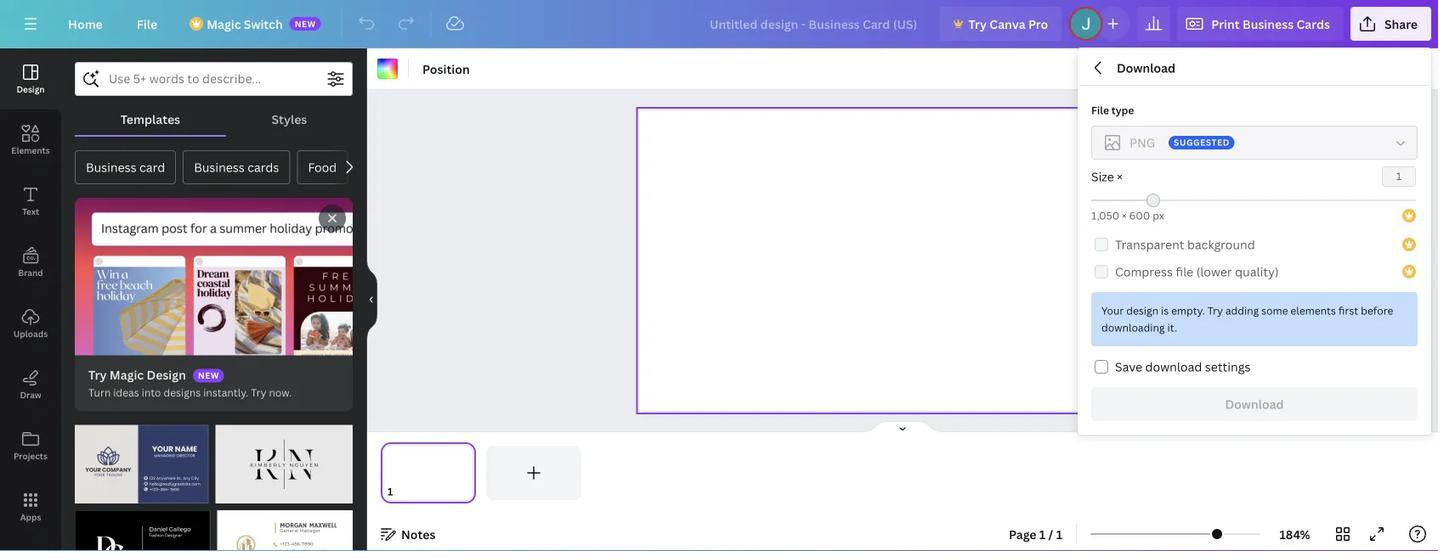 Task type: describe. For each thing, give the bounding box(es) containing it.
pro
[[1029, 16, 1049, 32]]

draw button
[[0, 355, 61, 416]]

your design is empty. try adding some elements first before downloading it.
[[1102, 304, 1394, 335]]

draw
[[20, 390, 41, 401]]

before
[[1362, 304, 1394, 318]]

1 of 2 for grey black modern elegant name initials monogram business card group
[[224, 488, 252, 500]]

save download settings
[[1116, 359, 1251, 375]]

file type
[[1092, 103, 1135, 117]]

page 1 image
[[381, 446, 476, 501]]

brand
[[18, 267, 43, 279]]

184%
[[1280, 527, 1311, 543]]

food button
[[297, 151, 348, 185]]

empty.
[[1172, 304, 1206, 318]]

File type button
[[1092, 126, 1419, 160]]

styles button
[[226, 103, 353, 135]]

file
[[1176, 264, 1194, 280]]

business for business cards
[[194, 159, 245, 176]]

downloading
[[1102, 321, 1166, 335]]

elements
[[1291, 304, 1337, 318]]

turn
[[88, 386, 111, 400]]

try up 'turn'
[[88, 367, 107, 384]]

2 for grey black modern elegant name initials monogram business card group
[[247, 488, 252, 500]]

templates button
[[75, 103, 226, 135]]

of for blue grey minimalist modern business card group at the bottom left
[[91, 488, 103, 500]]

styles
[[272, 111, 307, 127]]

first
[[1339, 304, 1359, 318]]

magic switch
[[207, 16, 283, 32]]

blue grey minimalist modern business card group
[[75, 416, 209, 504]]

projects
[[14, 451, 48, 462]]

simple corporate business card group
[[217, 501, 353, 552]]

cards
[[1297, 16, 1331, 32]]

file for file
[[137, 16, 157, 32]]

main menu bar
[[0, 0, 1439, 48]]

px
[[1153, 209, 1165, 223]]

1,050
[[1092, 209, 1120, 223]]

try left now.
[[251, 386, 267, 400]]

Use 5+ words to describe... search field
[[109, 63, 319, 95]]

notes button
[[374, 521, 443, 549]]

png
[[1130, 135, 1156, 151]]

try magic design
[[88, 367, 186, 384]]

hide pages image
[[862, 421, 944, 435]]

1 left / on the right bottom of the page
[[1040, 527, 1046, 543]]

try canva pro button
[[940, 7, 1062, 41]]

1 vertical spatial design
[[147, 367, 186, 384]]

some
[[1262, 304, 1289, 318]]

size
[[1092, 169, 1115, 185]]

instantly.
[[203, 386, 249, 400]]

grey black modern elegant name initials monogram business card group
[[216, 416, 353, 504]]

1 inside grey black modern elegant name initials monogram business card group
[[224, 488, 229, 500]]

home link
[[54, 7, 116, 41]]

print
[[1212, 16, 1241, 32]]

600
[[1130, 209, 1151, 223]]

× for 1,050
[[1123, 209, 1127, 223]]

into
[[142, 386, 161, 400]]

ideas
[[113, 386, 139, 400]]

text
[[22, 206, 39, 217]]

size ×
[[1092, 169, 1123, 185]]

business cards button
[[183, 151, 290, 185]]

download button
[[1092, 388, 1419, 422]]

food
[[308, 159, 337, 176]]

compress file (lower quality) link
[[1092, 259, 1419, 286]]

transparent background
[[1116, 237, 1256, 253]]

now.
[[269, 386, 292, 400]]

try canva pro
[[969, 16, 1049, 32]]

adding
[[1226, 304, 1260, 318]]

background
[[1188, 237, 1256, 253]]

canva assistant image
[[1390, 383, 1410, 403]]

apps
[[20, 512, 41, 523]]

1 of 2 for blue grey minimalist modern business card group at the bottom left
[[83, 488, 111, 500]]

it.
[[1168, 321, 1178, 335]]

try inside button
[[969, 16, 987, 32]]

design
[[1127, 304, 1159, 318]]

print business cards
[[1212, 16, 1331, 32]]

position
[[423, 61, 470, 77]]

switch
[[244, 16, 283, 32]]

compress
[[1116, 264, 1174, 280]]

projects button
[[0, 416, 61, 477]]

184% button
[[1268, 521, 1323, 549]]

elements
[[11, 145, 50, 156]]

share button
[[1351, 7, 1432, 41]]

your
[[1102, 304, 1125, 318]]



Task type: vqa. For each thing, say whether or not it's contained in the screenshot.
2nd Of from right
yes



Task type: locate. For each thing, give the bounding box(es) containing it.
file for file type
[[1092, 103, 1110, 117]]

1 horizontal spatial 1 of 2
[[224, 488, 252, 500]]

apps button
[[0, 477, 61, 538]]

/
[[1049, 527, 1054, 543]]

2 for blue grey minimalist modern business card group at the bottom left
[[106, 488, 111, 500]]

side panel tab list
[[0, 48, 61, 538]]

of
[[91, 488, 103, 500], [232, 488, 244, 500]]

2 inside grey black modern elegant name initials monogram business card group
[[247, 488, 252, 500]]

of for grey black modern elegant name initials monogram business card group
[[232, 488, 244, 500]]

Design title text field
[[696, 7, 933, 41]]

0 horizontal spatial new
[[198, 370, 219, 382]]

1 1 of 2 from the left
[[83, 488, 111, 500]]

1 vertical spatial download
[[1226, 397, 1285, 413]]

business left cards
[[194, 159, 245, 176]]

download up type
[[1117, 60, 1176, 76]]

× for size
[[1118, 169, 1123, 185]]

1 horizontal spatial new
[[295, 18, 316, 29]]

2 up simple corporate business card group
[[247, 488, 252, 500]]

0 vertical spatial file
[[137, 16, 157, 32]]

templates
[[120, 111, 180, 127]]

page
[[1009, 527, 1037, 543]]

1 of from the left
[[91, 488, 103, 500]]

design
[[17, 83, 45, 95], [147, 367, 186, 384]]

try left adding
[[1208, 304, 1224, 318]]

cards
[[248, 159, 279, 176]]

1 horizontal spatial of
[[232, 488, 244, 500]]

share
[[1385, 16, 1419, 32]]

1 horizontal spatial file
[[1092, 103, 1110, 117]]

#ffffff image
[[378, 59, 398, 79]]

2 horizontal spatial business
[[1243, 16, 1295, 32]]

0 horizontal spatial file
[[137, 16, 157, 32]]

transparent
[[1116, 237, 1185, 253]]

1 vertical spatial new
[[198, 370, 219, 382]]

home
[[68, 16, 103, 32]]

of up black and white simple personal business card group
[[91, 488, 103, 500]]

magic
[[207, 16, 241, 32], [110, 367, 144, 384]]

design inside design button
[[17, 83, 45, 95]]

canva
[[990, 16, 1026, 32]]

type
[[1112, 103, 1135, 117]]

0 horizontal spatial 1 of 2
[[83, 488, 111, 500]]

new inside the main menu bar
[[295, 18, 316, 29]]

elements button
[[0, 110, 61, 171]]

1 horizontal spatial 2
[[247, 488, 252, 500]]

design button
[[0, 48, 61, 110]]

2 2 from the left
[[247, 488, 252, 500]]

try inside your design is empty. try adding some elements first before downloading it.
[[1208, 304, 1224, 318]]

design up into on the bottom
[[147, 367, 186, 384]]

download
[[1146, 359, 1203, 375]]

2 1 of 2 from the left
[[224, 488, 252, 500]]

settings
[[1206, 359, 1251, 375]]

try
[[969, 16, 987, 32], [1208, 304, 1224, 318], [88, 367, 107, 384], [251, 386, 267, 400]]

0 vertical spatial design
[[17, 83, 45, 95]]

text button
[[0, 171, 61, 232]]

page 1 / 1
[[1009, 527, 1063, 543]]

of inside blue grey minimalist modern business card group
[[91, 488, 103, 500]]

1 of 2
[[83, 488, 111, 500], [224, 488, 252, 500]]

0 horizontal spatial download
[[1117, 60, 1176, 76]]

1 horizontal spatial business
[[194, 159, 245, 176]]

business card
[[86, 159, 165, 176]]

1 horizontal spatial design
[[147, 367, 186, 384]]

1 of 2 up black and white simple personal business card group
[[83, 488, 111, 500]]

1 up simple corporate business card group
[[224, 488, 229, 500]]

business cards
[[194, 159, 279, 176]]

new right switch
[[295, 18, 316, 29]]

business card button
[[75, 151, 176, 185]]

file button
[[123, 7, 171, 41]]

0 horizontal spatial magic
[[110, 367, 144, 384]]

0 vertical spatial download
[[1117, 60, 1176, 76]]

business
[[1243, 16, 1295, 32], [86, 159, 137, 176], [194, 159, 245, 176]]

brand button
[[0, 232, 61, 293]]

file right home
[[137, 16, 157, 32]]

file
[[137, 16, 157, 32], [1092, 103, 1110, 117]]

0 vertical spatial ×
[[1118, 169, 1123, 185]]

file left type
[[1092, 103, 1110, 117]]

Size × text field
[[1384, 168, 1416, 186]]

1
[[83, 488, 88, 500], [224, 488, 229, 500], [1040, 527, 1046, 543], [1057, 527, 1063, 543]]

(lower
[[1197, 264, 1233, 280]]

0 horizontal spatial of
[[91, 488, 103, 500]]

magic inside the main menu bar
[[207, 16, 241, 32]]

of up simple corporate business card group
[[232, 488, 244, 500]]

uploads button
[[0, 293, 61, 355]]

1 right apps button
[[83, 488, 88, 500]]

0 vertical spatial new
[[295, 18, 316, 29]]

0 vertical spatial magic
[[207, 16, 241, 32]]

transparent background link
[[1092, 231, 1419, 259]]

0 horizontal spatial 2
[[106, 488, 111, 500]]

file inside "dropdown button"
[[137, 16, 157, 32]]

1 horizontal spatial magic
[[207, 16, 241, 32]]

2 inside blue grey minimalist modern business card group
[[106, 488, 111, 500]]

instagram post for a summer holiday promo image
[[75, 198, 353, 356]]

suggested
[[1175, 137, 1231, 148]]

1 of 2 inside grey black modern elegant name initials monogram business card group
[[224, 488, 252, 500]]

business inside "button"
[[86, 159, 137, 176]]

0 horizontal spatial business
[[86, 159, 137, 176]]

is
[[1162, 304, 1170, 318]]

turn ideas into designs instantly. try now.
[[88, 386, 292, 400]]

business inside button
[[194, 159, 245, 176]]

1,050 × 600 px
[[1092, 209, 1165, 223]]

compress file (lower quality)
[[1116, 264, 1280, 280]]

2
[[106, 488, 111, 500], [247, 488, 252, 500]]

try left canva
[[969, 16, 987, 32]]

download
[[1117, 60, 1176, 76], [1226, 397, 1285, 413]]

business right print
[[1243, 16, 1295, 32]]

position button
[[416, 55, 477, 82]]

magic up ideas
[[110, 367, 144, 384]]

0 horizontal spatial design
[[17, 83, 45, 95]]

save
[[1116, 359, 1143, 375]]

business inside dropdown button
[[1243, 16, 1295, 32]]

hide image
[[367, 259, 378, 341]]

download inside download button
[[1226, 397, 1285, 413]]

1 of 2 up simple corporate business card group
[[224, 488, 252, 500]]

1 vertical spatial ×
[[1123, 209, 1127, 223]]

1 horizontal spatial download
[[1226, 397, 1285, 413]]

1 of 2 inside blue grey minimalist modern business card group
[[83, 488, 111, 500]]

× left 600
[[1123, 209, 1127, 223]]

1 vertical spatial magic
[[110, 367, 144, 384]]

download down settings
[[1226, 397, 1285, 413]]

new
[[295, 18, 316, 29], [198, 370, 219, 382]]

2 of from the left
[[232, 488, 244, 500]]

× right "size"
[[1118, 169, 1123, 185]]

magic left switch
[[207, 16, 241, 32]]

1 2 from the left
[[106, 488, 111, 500]]

card
[[139, 159, 165, 176]]

Page title text field
[[401, 484, 407, 501]]

new up instantly.
[[198, 370, 219, 382]]

of inside grey black modern elegant name initials monogram business card group
[[232, 488, 244, 500]]

black and white simple personal business card group
[[75, 501, 210, 552]]

1 right / on the right bottom of the page
[[1057, 527, 1063, 543]]

quality)
[[1236, 264, 1280, 280]]

design up elements button
[[17, 83, 45, 95]]

notes
[[401, 527, 436, 543]]

print business cards button
[[1178, 7, 1344, 41]]

uploads
[[13, 328, 48, 340]]

business for business card
[[86, 159, 137, 176]]

2 up black and white simple personal business card group
[[106, 488, 111, 500]]

1 vertical spatial file
[[1092, 103, 1110, 117]]

business left card
[[86, 159, 137, 176]]

1 inside blue grey minimalist modern business card group
[[83, 488, 88, 500]]

designs
[[164, 386, 201, 400]]



